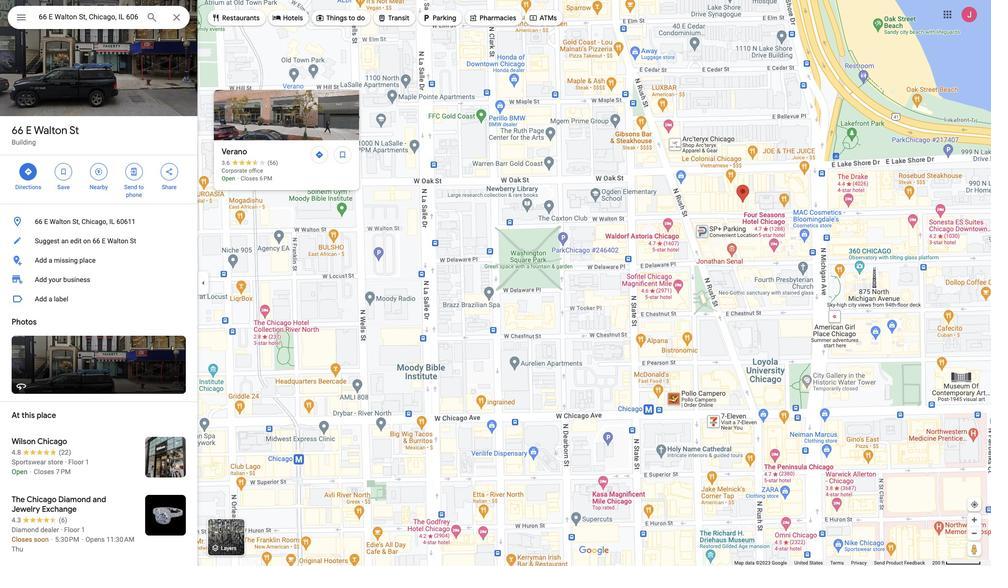Task type: vqa. For each thing, say whether or not it's contained in the screenshot.
CUISINE 'Popup Button'
no



Task type: locate. For each thing, give the bounding box(es) containing it.

[[59, 167, 68, 177]]

parking
[[433, 14, 457, 22]]

zoom out image
[[972, 530, 979, 538]]

66 up building on the top left of the page
[[12, 124, 23, 138]]

66 right on
[[93, 237, 100, 245]]

0 vertical spatial a
[[49, 257, 52, 264]]

0 horizontal spatial send
[[124, 184, 137, 191]]

0 vertical spatial diamond
[[58, 495, 91, 505]]

open inside corporate office open ⋅ closes 6 pm
[[222, 175, 235, 182]]

 parking
[[422, 13, 457, 23]]

1 vertical spatial floor
[[64, 526, 80, 534]]

diamond up closes soon
[[12, 526, 39, 534]]

7 pm
[[56, 468, 71, 476]]

footer containing map data ©2023 google
[[735, 560, 933, 567]]

collapse side panel image
[[198, 278, 209, 289]]

60611
[[116, 218, 136, 226]]

layers
[[221, 546, 237, 552]]

e for st
[[26, 124, 32, 138]]

add left label
[[35, 295, 47, 303]]

walton left 'st,'
[[50, 218, 71, 226]]

verano element
[[222, 146, 247, 158]]

a for label
[[49, 295, 52, 303]]

chicago
[[37, 437, 67, 447], [27, 495, 57, 505]]

 things to do
[[316, 13, 365, 23]]

walton down il
[[107, 237, 128, 245]]

chicago inside the chicago diamond and jewelry exchange
[[27, 495, 57, 505]]

1 vertical spatial 1
[[81, 526, 85, 534]]

1 horizontal spatial closes
[[34, 468, 54, 476]]

0 vertical spatial add
[[35, 257, 47, 264]]

save image
[[339, 151, 347, 159]]

e inside 66 e walton st building
[[26, 124, 32, 138]]

add a label
[[35, 295, 68, 303]]

0 vertical spatial 66
[[12, 124, 23, 138]]

1 horizontal spatial 66
[[35, 218, 42, 226]]

united
[[795, 561, 809, 566]]

floor up 5:30 pm in the left of the page
[[64, 526, 80, 534]]

business
[[63, 276, 90, 284]]

corporate office element
[[222, 168, 263, 174]]

chicago for wilson
[[37, 437, 67, 447]]

footer
[[735, 560, 933, 567]]

to inside send to phone
[[139, 184, 144, 191]]

0 vertical spatial to
[[349, 14, 355, 22]]

1 horizontal spatial diamond
[[58, 495, 91, 505]]

st,
[[72, 218, 80, 226]]


[[273, 13, 281, 23]]

0 horizontal spatial closes
[[12, 536, 32, 544]]

e up suggest
[[44, 218, 48, 226]]

⋅ 5:30 pm ⋅ opens 11:30 am thu
[[12, 536, 135, 554]]

share
[[162, 184, 177, 191]]

0 vertical spatial place
[[79, 257, 96, 264]]

restaurants
[[222, 14, 260, 22]]

chicago up 4.3 stars 6 reviews image on the left
[[27, 495, 57, 505]]

1 vertical spatial place
[[37, 411, 56, 421]]

· down (6)
[[61, 526, 63, 534]]

privacy
[[852, 561, 867, 566]]

66 for st
[[12, 124, 23, 138]]

edit
[[70, 237, 82, 245]]

1 vertical spatial closes
[[34, 468, 54, 476]]

1 vertical spatial send
[[875, 561, 886, 566]]

walton up building on the top left of the page
[[34, 124, 67, 138]]

0 horizontal spatial e
[[26, 124, 32, 138]]

a left missing
[[49, 257, 52, 264]]

st inside suggest an edit on 66 e walton st button
[[130, 237, 136, 245]]

feedback
[[905, 561, 926, 566]]

open inside sportswear store · floor 1 open ⋅ closes 7 pm
[[12, 468, 27, 476]]

walton inside 66 e walton st building
[[34, 124, 67, 138]]

2 add from the top
[[35, 276, 47, 284]]

1 horizontal spatial ·
[[65, 459, 67, 466]]

floor down the (22)
[[68, 459, 84, 466]]

e right on
[[102, 237, 106, 245]]

closes down store
[[34, 468, 54, 476]]

None field
[[39, 11, 139, 23]]

open
[[222, 175, 235, 182], [12, 468, 27, 476]]

send left product
[[875, 561, 886, 566]]

walton for st
[[34, 124, 67, 138]]

directions image
[[315, 151, 324, 159]]

1 vertical spatial 66
[[35, 218, 42, 226]]

google account: james peterson  
(james.peterson1902@gmail.com) image
[[962, 7, 978, 22]]

st
[[70, 124, 79, 138], [130, 237, 136, 245]]

0 vertical spatial floor
[[68, 459, 84, 466]]

show your location image
[[971, 501, 980, 509]]

phone
[[126, 192, 142, 199]]

66 inside 66 e walton st building
[[12, 124, 23, 138]]

send inside button
[[875, 561, 886, 566]]

·
[[65, 459, 67, 466], [61, 526, 63, 534]]

2 vertical spatial e
[[102, 237, 106, 245]]

2 a from the top
[[49, 295, 52, 303]]

footer inside google maps element
[[735, 560, 933, 567]]

⋅ down sportswear
[[29, 468, 32, 476]]

save
[[57, 184, 70, 191]]

atms
[[540, 14, 557, 22]]

· inside sportswear store · floor 1 open ⋅ closes 7 pm
[[65, 459, 67, 466]]

1 horizontal spatial open
[[222, 175, 235, 182]]


[[165, 167, 174, 177]]

1 vertical spatial to
[[139, 184, 144, 191]]

0 vertical spatial closes
[[241, 175, 258, 182]]

google maps element
[[0, 0, 992, 567]]

sportswear store · floor 1 open ⋅ closes 7 pm
[[12, 459, 89, 476]]

place down on
[[79, 257, 96, 264]]

⋅ left opens
[[81, 536, 84, 544]]

2 horizontal spatial e
[[102, 237, 106, 245]]

3 add from the top
[[35, 295, 47, 303]]

0 horizontal spatial 66
[[12, 124, 23, 138]]

closes
[[241, 175, 258, 182], [34, 468, 54, 476], [12, 536, 32, 544]]

e for st,
[[44, 218, 48, 226]]

e
[[26, 124, 32, 138], [44, 218, 48, 226], [102, 237, 106, 245]]

add down suggest
[[35, 257, 47, 264]]

opens
[[86, 536, 105, 544]]

2 horizontal spatial closes
[[241, 175, 258, 182]]

diamond up (6)
[[58, 495, 91, 505]]

chicago up 4.8 stars 22 reviews image
[[37, 437, 67, 447]]

0 horizontal spatial open
[[12, 468, 27, 476]]

send for send product feedback
[[875, 561, 886, 566]]

1 vertical spatial st
[[130, 237, 136, 245]]

0 horizontal spatial st
[[70, 124, 79, 138]]

to up the phone
[[139, 184, 144, 191]]

none field inside 66 e walton st, chicago, il 60611 field
[[39, 11, 139, 23]]

4.3
[[12, 517, 21, 525]]

· for store
[[65, 459, 67, 466]]

ft
[[942, 561, 946, 566]]

product
[[887, 561, 904, 566]]

1 horizontal spatial 1
[[85, 459, 89, 466]]

1 vertical spatial walton
[[50, 218, 71, 226]]

0 vertical spatial chicago
[[37, 437, 67, 447]]

1 vertical spatial chicago
[[27, 495, 57, 505]]

e up building on the top left of the page
[[26, 124, 32, 138]]

a for missing
[[49, 257, 52, 264]]

on
[[83, 237, 91, 245]]

(56)
[[268, 160, 278, 167]]

1 up ⋅ 5:30 pm ⋅ opens 11:30 am thu on the left of the page
[[81, 526, 85, 534]]

1 horizontal spatial st
[[130, 237, 136, 245]]

closes inside sportswear store · floor 1 open ⋅ closes 7 pm
[[34, 468, 54, 476]]

2 vertical spatial closes
[[12, 536, 32, 544]]

closes down "office"
[[241, 175, 258, 182]]

1 add from the top
[[35, 257, 47, 264]]

2 vertical spatial add
[[35, 295, 47, 303]]

· down the (22)
[[65, 459, 67, 466]]

0 vertical spatial walton
[[34, 124, 67, 138]]

0 vertical spatial ·
[[65, 459, 67, 466]]

0 horizontal spatial place
[[37, 411, 56, 421]]

send inside send to phone
[[124, 184, 137, 191]]

walton
[[34, 124, 67, 138], [50, 218, 71, 226], [107, 237, 128, 245]]

4.8 stars 22 reviews image
[[12, 448, 71, 458]]

place
[[79, 257, 96, 264], [37, 411, 56, 421]]

1 horizontal spatial e
[[44, 218, 48, 226]]

0 vertical spatial 1
[[85, 459, 89, 466]]

 atms
[[529, 13, 557, 23]]

closes inside corporate office open ⋅ closes 6 pm
[[241, 175, 258, 182]]

1 vertical spatial e
[[44, 218, 48, 226]]

floor inside sportswear store · floor 1 open ⋅ closes 7 pm
[[68, 459, 84, 466]]

1 a from the top
[[49, 257, 52, 264]]

terms button
[[831, 560, 845, 567]]

1 horizontal spatial send
[[875, 561, 886, 566]]

1 for sportswear store · floor 1 open ⋅ closes 7 pm
[[85, 459, 89, 466]]

⋅ down corporate
[[237, 175, 239, 182]]

1 vertical spatial a
[[49, 295, 52, 303]]

1 vertical spatial ·
[[61, 526, 63, 534]]

closes up thu
[[12, 536, 32, 544]]

66 up suggest
[[35, 218, 42, 226]]

⋅
[[237, 175, 239, 182], [29, 468, 32, 476], [50, 536, 53, 544], [81, 536, 84, 544]]

open down sportswear
[[12, 468, 27, 476]]

a left label
[[49, 295, 52, 303]]

66 inside button
[[35, 218, 42, 226]]

2 vertical spatial walton
[[107, 237, 128, 245]]

corporate office open ⋅ closes 6 pm
[[222, 168, 273, 182]]

show street view coverage image
[[968, 542, 982, 557]]

verano
[[222, 147, 247, 157]]

jewelry
[[12, 505, 40, 515]]

1 vertical spatial diamond
[[12, 526, 39, 534]]

add a label button
[[0, 290, 198, 309]]

corporate
[[222, 168, 247, 174]]

floor
[[68, 459, 84, 466], [64, 526, 80, 534]]

2 horizontal spatial 66
[[93, 237, 100, 245]]

to left do
[[349, 14, 355, 22]]

0 horizontal spatial ·
[[61, 526, 63, 534]]

66
[[12, 124, 23, 138], [35, 218, 42, 226], [93, 237, 100, 245]]

1 inside sportswear store · floor 1 open ⋅ closes 7 pm
[[85, 459, 89, 466]]

0 horizontal spatial to
[[139, 184, 144, 191]]

1
[[85, 459, 89, 466], [81, 526, 85, 534]]

your
[[49, 276, 62, 284]]

floor for ⋅ closes 7 pm
[[68, 459, 84, 466]]

open down corporate
[[222, 175, 235, 182]]

1 right store
[[85, 459, 89, 466]]

add for add a label
[[35, 295, 47, 303]]


[[212, 13, 220, 23]]

⋅ inside corporate office open ⋅ closes 6 pm
[[237, 175, 239, 182]]

walton inside button
[[50, 218, 71, 226]]

1 vertical spatial add
[[35, 276, 47, 284]]

add your business link
[[0, 270, 198, 290]]

1 horizontal spatial to
[[349, 14, 355, 22]]

directions
[[15, 184, 41, 191]]

0 vertical spatial e
[[26, 124, 32, 138]]

0 horizontal spatial 1
[[81, 526, 85, 534]]

add left your at the left of the page
[[35, 276, 47, 284]]

to
[[349, 14, 355, 22], [139, 184, 144, 191]]

0 vertical spatial send
[[124, 184, 137, 191]]

0 horizontal spatial diamond
[[12, 526, 39, 534]]

2 vertical spatial 66
[[93, 237, 100, 245]]

1 horizontal spatial place
[[79, 257, 96, 264]]

66 inside button
[[93, 237, 100, 245]]

 hotels
[[273, 13, 303, 23]]

0 vertical spatial st
[[70, 124, 79, 138]]

1 vertical spatial open
[[12, 468, 27, 476]]

google
[[772, 561, 788, 566]]

walton inside button
[[107, 237, 128, 245]]

11:30 am
[[107, 536, 135, 544]]

st inside 66 e walton st building
[[70, 124, 79, 138]]

place right 'this'
[[37, 411, 56, 421]]

e inside button
[[44, 218, 48, 226]]

0 vertical spatial open
[[222, 175, 235, 182]]

send up the phone
[[124, 184, 137, 191]]



Task type: describe. For each thing, give the bounding box(es) containing it.
 search field
[[8, 6, 190, 31]]

at this place
[[12, 411, 56, 421]]


[[469, 13, 478, 23]]

il
[[109, 218, 115, 226]]

66 E Walton St, Chicago, IL 60611 field
[[8, 6, 190, 29]]

chicago,
[[82, 218, 108, 226]]

label
[[54, 295, 68, 303]]

building
[[12, 139, 36, 146]]

diamond inside the chicago diamond and jewelry exchange
[[58, 495, 91, 505]]

add a missing place
[[35, 257, 96, 264]]

dealer
[[40, 526, 59, 534]]

the
[[12, 495, 25, 505]]

verano tooltip
[[214, 90, 359, 190]]

zoom in image
[[972, 517, 979, 524]]

floor for floor 1
[[64, 526, 80, 534]]

66 e walton st main content
[[0, 0, 198, 567]]

3.6
[[222, 160, 230, 167]]

sportswear
[[12, 459, 46, 466]]

⋅ down dealer in the bottom left of the page
[[50, 536, 53, 544]]

5:30 pm
[[55, 536, 79, 544]]

e inside button
[[102, 237, 106, 245]]

⋅ inside sportswear store · floor 1 open ⋅ closes 7 pm
[[29, 468, 32, 476]]

pharmacies
[[480, 14, 517, 22]]

united states
[[795, 561, 824, 566]]


[[130, 167, 138, 177]]

store
[[48, 459, 63, 466]]

this
[[22, 411, 35, 421]]

 transit
[[378, 13, 410, 23]]

send to phone
[[124, 184, 144, 199]]

soon
[[34, 536, 49, 544]]

transit
[[389, 14, 410, 22]]

place inside button
[[79, 257, 96, 264]]

66 for st,
[[35, 218, 42, 226]]

walton for st,
[[50, 218, 71, 226]]


[[15, 11, 27, 24]]

send product feedback
[[875, 561, 926, 566]]

an
[[61, 237, 69, 245]]

things
[[326, 14, 347, 22]]

1 for diamond dealer · floor 1
[[81, 526, 85, 534]]

map
[[735, 561, 744, 566]]

add for add your business
[[35, 276, 47, 284]]

send product feedback button
[[875, 560, 926, 567]]

wilson chicago
[[12, 437, 67, 447]]

and
[[93, 495, 106, 505]]

add your business
[[35, 276, 90, 284]]

at
[[12, 411, 20, 421]]

street view image
[[214, 90, 359, 140]]

66 e walton st, chicago, il 60611
[[35, 218, 136, 226]]

200 ft
[[933, 561, 946, 566]]


[[94, 167, 103, 177]]


[[316, 13, 325, 23]]

office
[[249, 168, 263, 174]]

chicago for the
[[27, 495, 57, 505]]

 pharmacies
[[469, 13, 517, 23]]

3.6 stars 56 reviews image
[[222, 159, 278, 167]]

66 e walton st building
[[12, 124, 79, 146]]

closes soon
[[12, 536, 49, 544]]

suggest an edit on 66 e walton st
[[35, 237, 136, 245]]

diamond dealer · floor 1
[[12, 526, 85, 534]]

privacy button
[[852, 560, 867, 567]]

actions for 66 e walton st region
[[0, 155, 198, 204]]

exchange
[[42, 505, 77, 515]]


[[24, 167, 33, 177]]

(22)
[[59, 449, 71, 457]]

nearby
[[90, 184, 108, 191]]

the chicago diamond and jewelry exchange
[[12, 495, 106, 515]]

send for send to phone
[[124, 184, 137, 191]]

states
[[810, 561, 824, 566]]

4.3 stars 6 reviews image
[[12, 516, 67, 525]]

suggest an edit on 66 e walton st button
[[0, 231, 198, 251]]


[[529, 13, 538, 23]]

6 pm
[[260, 175, 273, 182]]

united states button
[[795, 560, 824, 567]]

©2023
[[756, 561, 771, 566]]

do
[[357, 14, 365, 22]]

 button
[[8, 6, 35, 31]]

· for dealer
[[61, 526, 63, 534]]

4.8
[[12, 449, 21, 457]]

200 ft button
[[933, 561, 982, 566]]

 restaurants
[[212, 13, 260, 23]]


[[422, 13, 431, 23]]

hotels
[[283, 14, 303, 22]]

missing
[[54, 257, 78, 264]]

data
[[746, 561, 755, 566]]

thu
[[12, 546, 23, 554]]

suggest
[[35, 237, 60, 245]]

to inside  things to do
[[349, 14, 355, 22]]

map data ©2023 google
[[735, 561, 788, 566]]


[[378, 13, 387, 23]]

add for add a missing place
[[35, 257, 47, 264]]

wilson
[[12, 437, 36, 447]]

photos
[[12, 318, 37, 327]]

66 e walton st, chicago, il 60611 button
[[0, 212, 198, 231]]

(6)
[[59, 517, 67, 525]]



